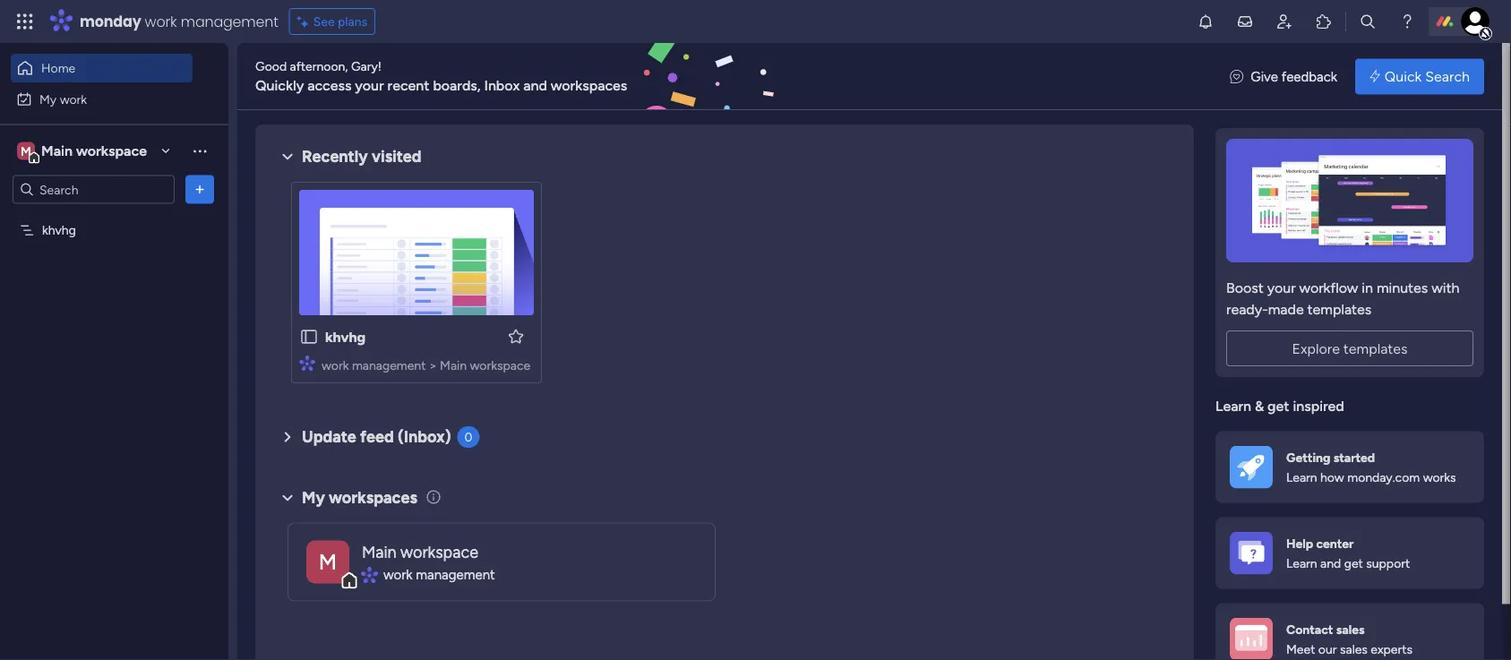 Task type: vqa. For each thing, say whether or not it's contained in the screenshot.
THE GIVE
yes



Task type: locate. For each thing, give the bounding box(es) containing it.
templates inside explore templates button
[[1343, 340, 1408, 357]]

my
[[39, 91, 57, 107], [302, 488, 325, 507]]

search everything image
[[1359, 13, 1377, 30]]

options image
[[191, 180, 209, 198]]

1 vertical spatial workspace image
[[306, 541, 349, 584]]

management for work management > main workspace
[[352, 357, 426, 373]]

templates right explore
[[1343, 340, 1408, 357]]

1 vertical spatial main
[[440, 357, 467, 373]]

give feedback
[[1251, 68, 1337, 84]]

contact sales element
[[1215, 603, 1484, 660]]

your
[[355, 77, 384, 94], [1267, 279, 1296, 296]]

0 horizontal spatial get
[[1268, 398, 1289, 415]]

1 vertical spatial learn
[[1286, 470, 1317, 485]]

open update feed (inbox) image
[[277, 426, 298, 448]]

&
[[1255, 398, 1264, 415]]

work
[[145, 11, 177, 31], [60, 91, 87, 107], [322, 357, 349, 373], [383, 567, 413, 583]]

sales
[[1336, 621, 1365, 637], [1340, 642, 1368, 657]]

sales up our
[[1336, 621, 1365, 637]]

option
[[0, 214, 228, 218]]

learn left &
[[1215, 398, 1251, 415]]

learn inside getting started learn how monday.com works
[[1286, 470, 1317, 485]]

learn inside help center learn and get support
[[1286, 556, 1317, 571]]

see plans button
[[289, 8, 375, 35]]

1 vertical spatial my
[[302, 488, 325, 507]]

templates
[[1307, 301, 1372, 318], [1343, 340, 1408, 357]]

2 vertical spatial main
[[362, 542, 396, 561]]

0 vertical spatial templates
[[1307, 301, 1372, 318]]

0 horizontal spatial your
[[355, 77, 384, 94]]

1 horizontal spatial get
[[1344, 556, 1363, 571]]

invite members image
[[1275, 13, 1293, 30]]

0 horizontal spatial my
[[39, 91, 57, 107]]

center
[[1316, 535, 1354, 551]]

getting started learn how monday.com works
[[1286, 449, 1456, 485]]

my inside button
[[39, 91, 57, 107]]

main
[[41, 142, 73, 159], [440, 357, 467, 373], [362, 542, 396, 561]]

and down center on the right bottom of the page
[[1320, 556, 1341, 571]]

workflow
[[1299, 279, 1358, 296]]

(inbox)
[[398, 427, 451, 447]]

0 vertical spatial and
[[523, 77, 547, 94]]

feed
[[360, 427, 394, 447]]

explore templates
[[1292, 340, 1408, 357]]

see plans
[[313, 14, 367, 29]]

get right &
[[1268, 398, 1289, 415]]

workspaces right inbox in the left of the page
[[551, 77, 627, 94]]

m
[[21, 143, 31, 159], [319, 549, 337, 575]]

good
[[255, 59, 287, 74]]

1 vertical spatial management
[[352, 357, 426, 373]]

1 vertical spatial workspaces
[[329, 488, 417, 507]]

workspace down 'add to favorites' image
[[470, 357, 530, 373]]

0 horizontal spatial workspace image
[[17, 141, 35, 161]]

main workspace
[[41, 142, 147, 159], [362, 542, 478, 561]]

main workspace up work management in the left bottom of the page
[[362, 542, 478, 561]]

workspace up work management in the left bottom of the page
[[400, 542, 478, 561]]

main down my workspaces
[[362, 542, 396, 561]]

1 horizontal spatial workspaces
[[551, 77, 627, 94]]

inbox image
[[1236, 13, 1254, 30]]

main down "my work"
[[41, 142, 73, 159]]

learn for getting
[[1286, 470, 1317, 485]]

1 vertical spatial templates
[[1343, 340, 1408, 357]]

and
[[523, 77, 547, 94], [1320, 556, 1341, 571]]

boards,
[[433, 77, 481, 94]]

and right inbox in the left of the page
[[523, 77, 547, 94]]

1 vertical spatial main workspace
[[362, 542, 478, 561]]

experts
[[1371, 642, 1413, 657]]

m inside "workspace selection" element
[[21, 143, 31, 159]]

getting started element
[[1215, 431, 1484, 503]]

and inside good afternoon, gary! quickly access your recent boards, inbox and workspaces
[[523, 77, 547, 94]]

get
[[1268, 398, 1289, 415], [1344, 556, 1363, 571]]

0 vertical spatial workspaces
[[551, 77, 627, 94]]

0 vertical spatial my
[[39, 91, 57, 107]]

your inside good afternoon, gary! quickly access your recent boards, inbox and workspaces
[[355, 77, 384, 94]]

1 vertical spatial and
[[1320, 556, 1341, 571]]

main workspace up search in workspace field
[[41, 142, 147, 159]]

workspaces
[[551, 77, 627, 94], [329, 488, 417, 507]]

khvhg
[[42, 223, 76, 238], [325, 328, 366, 345]]

my work button
[[11, 85, 193, 113]]

work up update
[[322, 357, 349, 373]]

main right >
[[440, 357, 467, 373]]

0 vertical spatial management
[[181, 11, 278, 31]]

your up made
[[1267, 279, 1296, 296]]

workspace image
[[17, 141, 35, 161], [306, 541, 349, 584]]

quick search button
[[1355, 59, 1484, 94]]

workspace options image
[[191, 142, 209, 160]]

work down home
[[60, 91, 87, 107]]

add to favorites image
[[507, 327, 525, 345]]

visited
[[372, 147, 421, 166]]

0 vertical spatial get
[[1268, 398, 1289, 415]]

workspace
[[76, 142, 147, 159], [470, 357, 530, 373], [400, 542, 478, 561]]

learn
[[1215, 398, 1251, 415], [1286, 470, 1317, 485], [1286, 556, 1317, 571]]

2 vertical spatial learn
[[1286, 556, 1317, 571]]

work right the monday at left
[[145, 11, 177, 31]]

2 vertical spatial management
[[416, 567, 495, 583]]

1 vertical spatial sales
[[1340, 642, 1368, 657]]

quick search
[[1385, 68, 1470, 85]]

plans
[[338, 14, 367, 29]]

workspace up search in workspace field
[[76, 142, 147, 159]]

0 horizontal spatial m
[[21, 143, 31, 159]]

0 vertical spatial your
[[355, 77, 384, 94]]

1 vertical spatial your
[[1267, 279, 1296, 296]]

getting
[[1286, 449, 1331, 465]]

work down my workspaces
[[383, 567, 413, 583]]

0 vertical spatial sales
[[1336, 621, 1365, 637]]

workspaces down update feed (inbox)
[[329, 488, 417, 507]]

khvhg right public board icon
[[325, 328, 366, 345]]

public board image
[[299, 327, 319, 347]]

0 vertical spatial learn
[[1215, 398, 1251, 415]]

see
[[313, 14, 335, 29]]

my for my work
[[39, 91, 57, 107]]

ready-
[[1226, 301, 1268, 318]]

templates down workflow in the right top of the page
[[1307, 301, 1372, 318]]

2 vertical spatial workspace
[[400, 542, 478, 561]]

0 vertical spatial khvhg
[[42, 223, 76, 238]]

close my workspaces image
[[277, 487, 298, 509]]

learn for help
[[1286, 556, 1317, 571]]

contact
[[1286, 621, 1333, 637]]

home button
[[11, 54, 193, 82]]

1 horizontal spatial main
[[362, 542, 396, 561]]

khvhg down search in workspace field
[[42, 223, 76, 238]]

and inside help center learn and get support
[[1320, 556, 1341, 571]]

1 horizontal spatial and
[[1320, 556, 1341, 571]]

1 vertical spatial get
[[1344, 556, 1363, 571]]

learn down getting
[[1286, 470, 1317, 485]]

0 vertical spatial main
[[41, 142, 73, 159]]

my for my workspaces
[[302, 488, 325, 507]]

1 horizontal spatial workspace image
[[306, 541, 349, 584]]

1 horizontal spatial your
[[1267, 279, 1296, 296]]

work management > main workspace
[[322, 357, 530, 373]]

update
[[302, 427, 356, 447]]

1 vertical spatial workspace
[[470, 357, 530, 373]]

0 vertical spatial m
[[21, 143, 31, 159]]

0 horizontal spatial khvhg
[[42, 223, 76, 238]]

recently visited
[[302, 147, 421, 166]]

0 horizontal spatial and
[[523, 77, 547, 94]]

help
[[1286, 535, 1313, 551]]

0
[[465, 429, 473, 445]]

0 horizontal spatial main workspace
[[41, 142, 147, 159]]

management
[[181, 11, 278, 31], [352, 357, 426, 373], [416, 567, 495, 583]]

1 horizontal spatial my
[[302, 488, 325, 507]]

1 vertical spatial m
[[319, 549, 337, 575]]

0 horizontal spatial main
[[41, 142, 73, 159]]

with
[[1432, 279, 1459, 296]]

2 horizontal spatial main
[[440, 357, 467, 373]]

m for the bottommost workspace image
[[319, 549, 337, 575]]

gary!
[[351, 59, 382, 74]]

learn down the help
[[1286, 556, 1317, 571]]

work inside button
[[60, 91, 87, 107]]

my right close my workspaces icon
[[302, 488, 325, 507]]

0 vertical spatial main workspace
[[41, 142, 147, 159]]

1 vertical spatial khvhg
[[325, 328, 366, 345]]

my down home
[[39, 91, 57, 107]]

your down gary!
[[355, 77, 384, 94]]

1 horizontal spatial m
[[319, 549, 337, 575]]

get down center on the right bottom of the page
[[1344, 556, 1363, 571]]

sales right our
[[1340, 642, 1368, 657]]



Task type: describe. For each thing, give the bounding box(es) containing it.
minutes
[[1377, 279, 1428, 296]]

Search in workspace field
[[38, 179, 150, 200]]

khvhg inside list box
[[42, 223, 76, 238]]

0 horizontal spatial workspaces
[[329, 488, 417, 507]]

recent
[[387, 77, 429, 94]]

explore
[[1292, 340, 1340, 357]]

gary orlando image
[[1461, 7, 1490, 36]]

management for work management
[[416, 567, 495, 583]]

access
[[307, 77, 352, 94]]

inbox
[[484, 77, 520, 94]]

help center element
[[1215, 517, 1484, 589]]

recently
[[302, 147, 368, 166]]

1 horizontal spatial main workspace
[[362, 542, 478, 561]]

select product image
[[16, 13, 34, 30]]

notifications image
[[1197, 13, 1215, 30]]

quick
[[1385, 68, 1422, 85]]

inspired
[[1293, 398, 1344, 415]]

help center learn and get support
[[1286, 535, 1410, 571]]

my workspaces
[[302, 488, 417, 507]]

monday.com
[[1347, 470, 1420, 485]]

afternoon,
[[290, 59, 348, 74]]

0 vertical spatial workspace image
[[17, 141, 35, 161]]

explore templates button
[[1226, 331, 1473, 366]]

feedback
[[1281, 68, 1337, 84]]

help image
[[1398, 13, 1416, 30]]

update feed (inbox)
[[302, 427, 451, 447]]

made
[[1268, 301, 1304, 318]]

main workspace inside "workspace selection" element
[[41, 142, 147, 159]]

khvhg list box
[[0, 211, 228, 487]]

search
[[1425, 68, 1470, 85]]

our
[[1318, 642, 1337, 657]]

contact sales meet our sales experts
[[1286, 621, 1413, 657]]

0 vertical spatial workspace
[[76, 142, 147, 159]]

boost your workflow in minutes with ready-made templates
[[1226, 279, 1459, 318]]

boost
[[1226, 279, 1264, 296]]

work management
[[383, 567, 495, 583]]

m for the topmost workspace image
[[21, 143, 31, 159]]

workspace selection element
[[17, 140, 150, 163]]

your inside boost your workflow in minutes with ready-made templates
[[1267, 279, 1296, 296]]

learn & get inspired
[[1215, 398, 1344, 415]]

monday work management
[[80, 11, 278, 31]]

close recently visited image
[[277, 146, 298, 167]]

apps image
[[1315, 13, 1333, 30]]

main inside "workspace selection" element
[[41, 142, 73, 159]]

monday
[[80, 11, 141, 31]]

get inside help center learn and get support
[[1344, 556, 1363, 571]]

v2 bolt switch image
[[1370, 67, 1380, 86]]

my work
[[39, 91, 87, 107]]

quickly
[[255, 77, 304, 94]]

support
[[1366, 556, 1410, 571]]

meet
[[1286, 642, 1315, 657]]

home
[[41, 60, 75, 76]]

>
[[429, 357, 437, 373]]

in
[[1362, 279, 1373, 296]]

give
[[1251, 68, 1278, 84]]

started
[[1334, 449, 1375, 465]]

works
[[1423, 470, 1456, 485]]

good afternoon, gary! quickly access your recent boards, inbox and workspaces
[[255, 59, 627, 94]]

templates inside boost your workflow in minutes with ready-made templates
[[1307, 301, 1372, 318]]

templates image image
[[1232, 139, 1468, 262]]

v2 user feedback image
[[1230, 67, 1243, 87]]

1 horizontal spatial khvhg
[[325, 328, 366, 345]]

how
[[1320, 470, 1344, 485]]

workspaces inside good afternoon, gary! quickly access your recent boards, inbox and workspaces
[[551, 77, 627, 94]]



